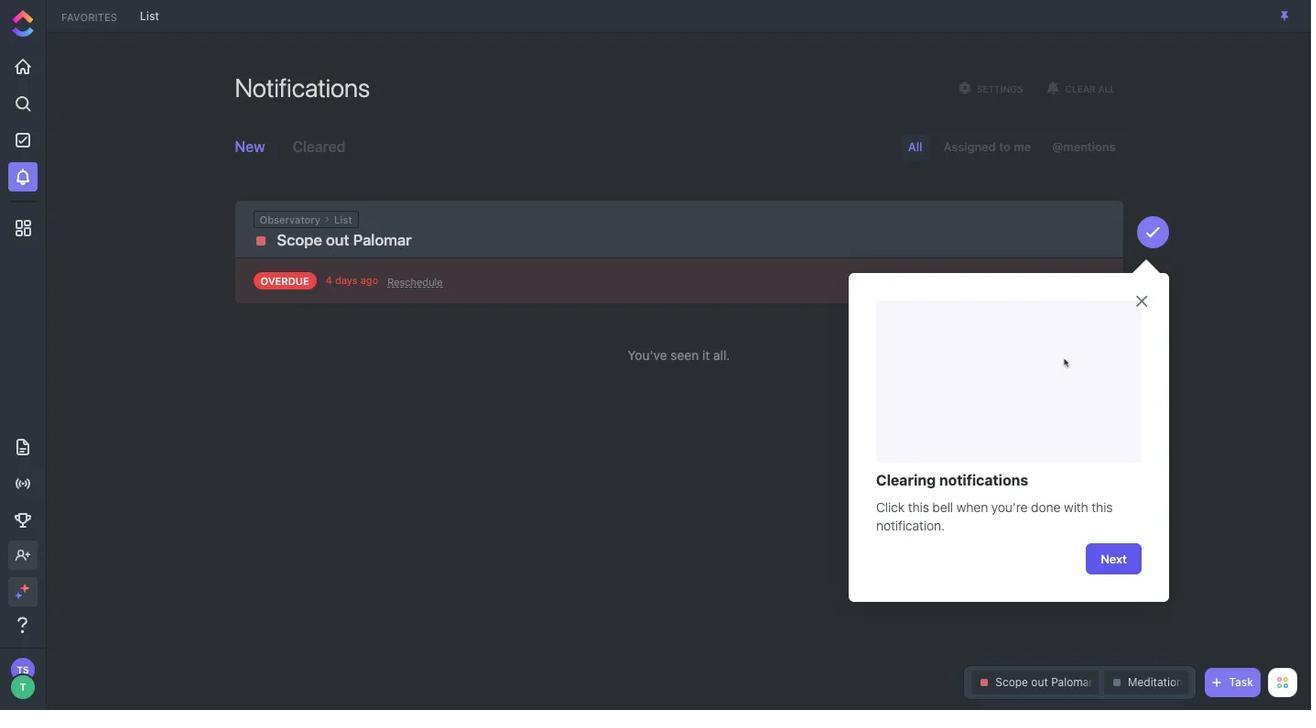 Task type: vqa. For each thing, say whether or not it's contained in the screenshot.
Next Button
yes



Task type: describe. For each thing, give the bounding box(es) containing it.
palomar
[[353, 231, 412, 249]]

1 vertical spatial list link
[[334, 213, 352, 225]]

notifications
[[235, 72, 370, 103]]

scope out palomar
[[277, 231, 412, 249]]

all
[[1099, 83, 1116, 94]]

you're
[[992, 499, 1028, 515]]

next button
[[1087, 544, 1142, 575]]

×
[[1135, 287, 1150, 312]]

notifications
[[940, 472, 1029, 488]]

× dialog
[[849, 273, 1170, 602]]

to
[[1000, 139, 1011, 153]]

you've seen it all.
[[628, 347, 731, 363]]

settings button
[[953, 77, 1028, 99]]

you've
[[628, 347, 667, 363]]

@mentions
[[1053, 139, 1116, 153]]

0 vertical spatial list link
[[131, 9, 168, 22]]

next
[[1101, 552, 1128, 567]]

when
[[957, 499, 989, 515]]

assigned to me
[[944, 139, 1032, 153]]

favorites
[[61, 11, 117, 22]]

new
[[235, 138, 265, 155]]

t
[[20, 681, 26, 693]]

task
[[1230, 675, 1254, 689]]

cleared
[[293, 138, 346, 155]]

1 this from the left
[[909, 499, 930, 515]]

all
[[909, 139, 923, 153]]

2 this from the left
[[1092, 499, 1114, 515]]

1 horizontal spatial list
[[334, 213, 352, 225]]



Task type: locate. For each thing, give the bounding box(es) containing it.
× button
[[1135, 287, 1150, 312]]

1 vertical spatial list
[[334, 213, 352, 225]]

ago
[[361, 274, 379, 286]]

ts
[[17, 664, 29, 675]]

sparkle svg 1 image
[[20, 584, 29, 593]]

this up notification.
[[909, 499, 930, 515]]

1 horizontal spatial list link
[[334, 213, 352, 225]]

ts t
[[17, 664, 29, 693]]

reschedule
[[388, 275, 443, 287]]

out
[[326, 231, 350, 249]]

scope out palomar link
[[253, 228, 1007, 253]]

clearing notifications
[[877, 472, 1029, 488]]

this
[[909, 499, 930, 515], [1092, 499, 1114, 515]]

click
[[877, 499, 905, 515]]

1 horizontal spatial this
[[1092, 499, 1114, 515]]

sparkle svg 2 image
[[15, 592, 22, 599]]

done
[[1032, 499, 1061, 515]]

bell
[[933, 499, 954, 515]]

0 horizontal spatial list
[[140, 9, 159, 22]]

days
[[335, 274, 358, 286]]

0 vertical spatial list
[[140, 9, 159, 22]]

0 horizontal spatial this
[[909, 499, 930, 515]]

list link up scope out palomar
[[334, 213, 352, 225]]

overdue
[[261, 275, 309, 287]]

list link right favorites
[[131, 9, 168, 22]]

assigned
[[944, 139, 997, 153]]

list link
[[131, 9, 168, 22], [334, 213, 352, 225]]

all.
[[714, 347, 731, 363]]

scope
[[277, 231, 322, 249]]

4
[[326, 274, 333, 286]]

seen
[[671, 347, 699, 363]]

clear
[[1066, 83, 1096, 94]]

clearing
[[877, 472, 936, 488]]

clear all
[[1066, 83, 1116, 94]]

list right favorites
[[140, 9, 159, 22]]

observatory
[[260, 213, 321, 225]]

observatory link
[[260, 213, 321, 225]]

settings
[[977, 83, 1024, 94]]

it
[[703, 347, 710, 363]]

0 horizontal spatial list link
[[131, 9, 168, 22]]

notification.
[[877, 517, 946, 533]]

list up scope out palomar
[[334, 213, 352, 225]]

list
[[140, 9, 159, 22], [334, 213, 352, 225]]

click this bell when you're done with this notification.
[[877, 499, 1117, 533]]

this right with
[[1092, 499, 1114, 515]]

me
[[1014, 139, 1032, 153]]

4 days ago reschedule
[[326, 274, 443, 287]]

with
[[1065, 499, 1089, 515]]



